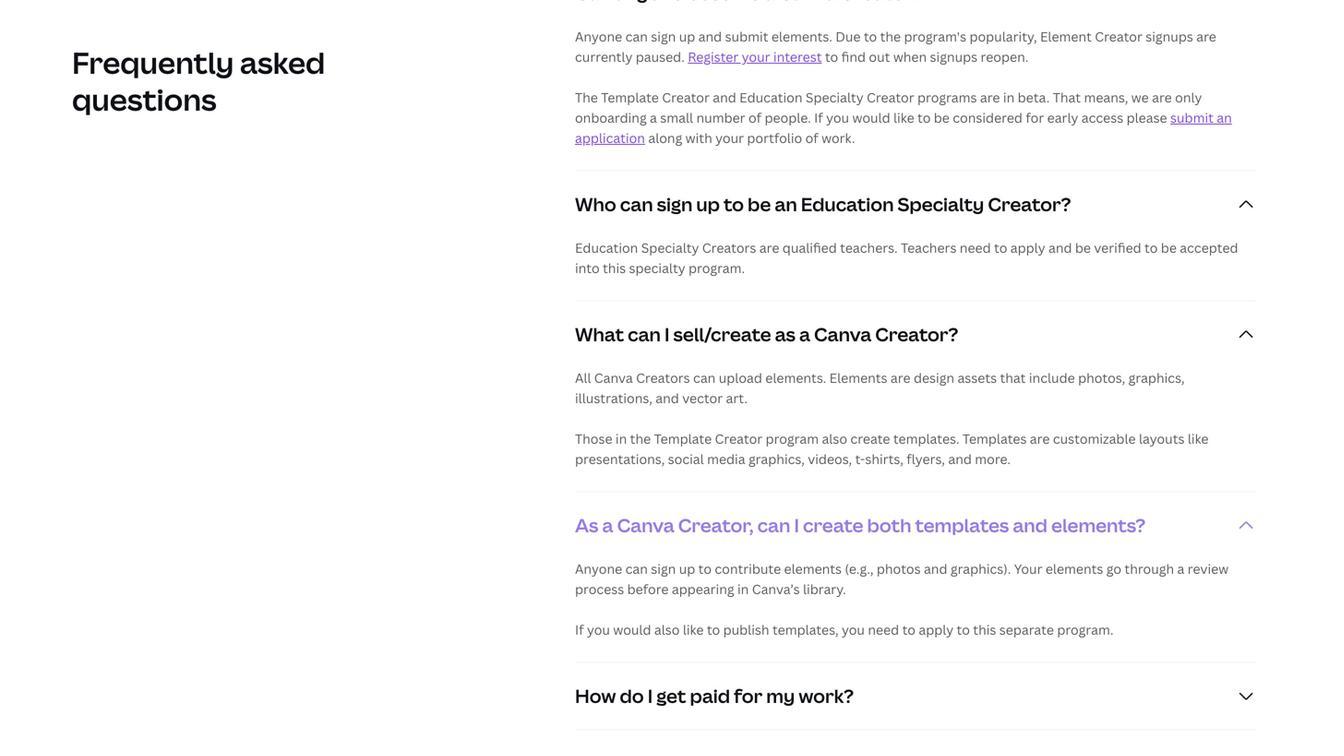 Task type: describe. For each thing, give the bounding box(es) containing it.
more.
[[976, 451, 1011, 468]]

those in the template creator program also create templates. templates are customizable layouts like presentations, social media graphics, videos, t-shirts, flyers, and more.
[[575, 430, 1209, 468]]

appearing
[[672, 581, 735, 599]]

my
[[767, 684, 795, 709]]

of inside the template creator and education specialty creator programs are in beta. that means, we are only onboarding a small number of people. if you would like to be considered for early access please
[[749, 109, 762, 127]]

frequently
[[72, 42, 234, 83]]

be inside the template creator and education specialty creator programs are in beta. that means, we are only onboarding a small number of people. if you would like to be considered for early access please
[[934, 109, 950, 127]]

also inside "those in the template creator program also create templates. templates are customizable layouts like presentations, social media graphics, videos, t-shirts, flyers, and more."
[[822, 430, 848, 448]]

only
[[1176, 89, 1203, 106]]

up for be
[[697, 192, 720, 217]]

1 vertical spatial need
[[869, 622, 900, 639]]

would inside the template creator and education specialty creator programs are in beta. that means, we are only onboarding a small number of people. if you would like to be considered for early access please
[[853, 109, 891, 127]]

how do i get paid for my work?
[[575, 684, 854, 709]]

media
[[708, 451, 746, 468]]

canva inside dropdown button
[[617, 513, 675, 539]]

create inside "those in the template creator program also create templates. templates are customizable layouts like presentations, social media graphics, videos, t-shirts, flyers, and more."
[[851, 430, 891, 448]]

videos,
[[808, 451, 853, 468]]

are inside all canva creators can upload elements. elements are design assets that include photos, graphics, illustrations, and vector art.
[[891, 370, 911, 387]]

creator up small
[[662, 89, 710, 106]]

program. inside education specialty creators are qualified teachers. teachers need to apply and be verified to be accepted into this specialty program.
[[689, 260, 745, 277]]

programs
[[918, 89, 978, 106]]

who can sign up to be an education specialty creator?
[[575, 192, 1072, 217]]

are inside anyone can sign up and submit elements. due to the program's popularity, element creator signups are currently paused.
[[1197, 28, 1217, 45]]

are up considered
[[981, 89, 1001, 106]]

education inside who can sign up to be an education specialty creator? dropdown button
[[801, 192, 894, 217]]

0 horizontal spatial signups
[[931, 48, 978, 66]]

vector
[[683, 390, 723, 407]]

people.
[[765, 109, 812, 127]]

to right the teachers
[[995, 239, 1008, 257]]

if you would also like to publish templates, you need to apply to this separate program.
[[575, 622, 1114, 639]]

template inside "those in the template creator program also create templates. templates are customizable layouts like presentations, social media graphics, videos, t-shirts, flyers, and more."
[[654, 430, 712, 448]]

creator,
[[679, 513, 754, 539]]

qualified
[[783, 239, 837, 257]]

can for anyone can sign up to contribute elements (e.g., photos and graphics). your elements go through a review process before appearing in canva's library.
[[626, 561, 648, 578]]

graphics, inside "those in the template creator program also create templates. templates are customizable layouts like presentations, social media graphics, videos, t-shirts, flyers, and more."
[[749, 451, 805, 468]]

submit an application link
[[575, 109, 1233, 147]]

templates.
[[894, 430, 960, 448]]

how
[[575, 684, 616, 709]]

all canva creators can upload elements. elements are design assets that include photos, graphics, illustrations, and vector art.
[[575, 370, 1185, 407]]

an inside 'submit an application'
[[1218, 109, 1233, 127]]

get
[[657, 684, 687, 709]]

need inside education specialty creators are qualified teachers. teachers need to apply and be verified to be accepted into this specialty program.
[[960, 239, 992, 257]]

register your interest link
[[688, 48, 822, 66]]

you right templates,
[[842, 622, 865, 639]]

graphics).
[[951, 561, 1012, 578]]

asked
[[240, 42, 325, 83]]

are inside education specialty creators are qualified teachers. teachers need to apply and be verified to be accepted into this specialty program.
[[760, 239, 780, 257]]

anyone can sign up to contribute elements (e.g., photos and graphics). your elements go through a review process before appearing in canva's library.
[[575, 561, 1229, 599]]

social
[[668, 451, 704, 468]]

0 horizontal spatial like
[[683, 622, 704, 639]]

0 horizontal spatial would
[[614, 622, 652, 639]]

interest
[[774, 48, 822, 66]]

your
[[1015, 561, 1043, 578]]

please
[[1127, 109, 1168, 127]]

graphics, inside all canva creators can upload elements. elements are design assets that include photos, graphics, illustrations, and vector art.
[[1129, 370, 1185, 387]]

what can i sell/create as a canva creator? button
[[575, 302, 1258, 368]]

before
[[628, 581, 669, 599]]

publish
[[724, 622, 770, 639]]

as
[[575, 513, 599, 539]]

contribute
[[715, 561, 781, 578]]

how do i get paid for my work? button
[[575, 664, 1258, 730]]

the template creator and education specialty creator programs are in beta. that means, we are only onboarding a small number of people. if you would like to be considered for early access please
[[575, 89, 1203, 127]]

templates,
[[773, 622, 839, 639]]

creator inside anyone can sign up and submit elements. due to the program's popularity, element creator signups are currently paused.
[[1096, 28, 1143, 45]]

you inside the template creator and education specialty creator programs are in beta. that means, we are only onboarding a small number of people. if you would like to be considered for early access please
[[827, 109, 850, 127]]

be left verified
[[1076, 239, 1092, 257]]

(e.g.,
[[845, 561, 874, 578]]

elements. inside all canva creators can upload elements. elements are design assets that include photos, graphics, illustrations, and vector art.
[[766, 370, 827, 387]]

illustrations,
[[575, 390, 653, 407]]

upload
[[719, 370, 763, 387]]

you down process
[[587, 622, 610, 639]]

beta.
[[1018, 89, 1050, 106]]

1 vertical spatial also
[[655, 622, 680, 639]]

who
[[575, 192, 617, 217]]

submit an application
[[575, 109, 1233, 147]]

layouts
[[1140, 430, 1185, 448]]

1 horizontal spatial this
[[974, 622, 997, 639]]

creators for up
[[703, 239, 757, 257]]

do
[[620, 684, 644, 709]]

1 vertical spatial apply
[[919, 622, 954, 639]]

as a canva creator, can i create both templates and elements?
[[575, 513, 1146, 539]]

elements. inside anyone can sign up and submit elements. due to the program's popularity, element creator signups are currently paused.
[[772, 28, 833, 45]]

library.
[[803, 581, 847, 599]]

register your interest to find out when signups reopen.
[[688, 48, 1029, 66]]

for inside dropdown button
[[734, 684, 763, 709]]

creator? inside who can sign up to be an education specialty creator? dropdown button
[[989, 192, 1072, 217]]

onboarding
[[575, 109, 647, 127]]

currently
[[575, 48, 633, 66]]

popularity,
[[970, 28, 1038, 45]]

customizable
[[1054, 430, 1137, 448]]

due
[[836, 28, 861, 45]]

to left publish
[[707, 622, 721, 639]]

anyone can sign up and submit elements. due to the program's popularity, element creator signups are currently paused.
[[575, 28, 1217, 66]]

photos,
[[1079, 370, 1126, 387]]

teachers
[[901, 239, 957, 257]]

work.
[[822, 129, 856, 147]]

0 vertical spatial your
[[742, 48, 771, 66]]

i for how do i get paid for my work?
[[648, 684, 653, 709]]

paid
[[690, 684, 731, 709]]

a inside "dropdown button"
[[800, 322, 811, 347]]

i for what can i sell/create as a canva creator?
[[665, 322, 670, 347]]

sign for contribute
[[651, 561, 676, 578]]

in inside anyone can sign up to contribute elements (e.g., photos and graphics). your elements go through a review process before appearing in canva's library.
[[738, 581, 749, 599]]

work?
[[799, 684, 854, 709]]

what
[[575, 322, 624, 347]]

canva inside "dropdown button"
[[815, 322, 872, 347]]

specialty
[[629, 260, 686, 277]]

with
[[686, 129, 713, 147]]

1 vertical spatial if
[[575, 622, 584, 639]]

both
[[868, 513, 912, 539]]

in inside "those in the template creator program also create templates. templates are customizable layouts like presentations, social media graphics, videos, t-shirts, flyers, and more."
[[616, 430, 627, 448]]

sign for submit
[[651, 28, 676, 45]]

sign for be
[[657, 192, 693, 217]]

along
[[649, 129, 683, 147]]

a inside anyone can sign up to contribute elements (e.g., photos and graphics). your elements go through a review process before appearing in canva's library.
[[1178, 561, 1185, 578]]

like inside the template creator and education specialty creator programs are in beta. that means, we are only onboarding a small number of people. if you would like to be considered for early access please
[[894, 109, 915, 127]]

be inside who can sign up to be an education specialty creator? dropdown button
[[748, 192, 771, 217]]

to right verified
[[1145, 239, 1159, 257]]

element
[[1041, 28, 1092, 45]]



Task type: vqa. For each thing, say whether or not it's contained in the screenshot.
files,
no



Task type: locate. For each thing, give the bounding box(es) containing it.
anyone for anyone can sign up and submit elements. due to the program's popularity, element creator signups are currently paused.
[[575, 28, 623, 45]]

0 horizontal spatial graphics,
[[749, 451, 805, 468]]

can inside anyone can sign up and submit elements. due to the program's popularity, element creator signups are currently paused.
[[626, 28, 648, 45]]

program. right separate
[[1058, 622, 1114, 639]]

can
[[626, 28, 648, 45], [620, 192, 653, 217], [628, 322, 661, 347], [694, 370, 716, 387], [758, 513, 791, 539], [626, 561, 648, 578]]

0 horizontal spatial need
[[869, 622, 900, 639]]

0 horizontal spatial of
[[749, 109, 762, 127]]

program. right specialty
[[689, 260, 745, 277]]

submit inside anyone can sign up and submit elements. due to the program's popularity, element creator signups are currently paused.
[[726, 28, 769, 45]]

sign up before on the bottom
[[651, 561, 676, 578]]

the up presentations,
[[631, 430, 651, 448]]

1 vertical spatial signups
[[931, 48, 978, 66]]

1 vertical spatial of
[[806, 129, 819, 147]]

0 horizontal spatial if
[[575, 622, 584, 639]]

can inside what can i sell/create as a canva creator? "dropdown button"
[[628, 322, 661, 347]]

1 vertical spatial an
[[775, 192, 798, 217]]

1 horizontal spatial if
[[815, 109, 824, 127]]

specialty up specialty
[[642, 239, 700, 257]]

those
[[575, 430, 613, 448]]

can up contribute on the bottom right
[[758, 513, 791, 539]]

1 horizontal spatial for
[[1026, 109, 1045, 127]]

1 horizontal spatial in
[[738, 581, 749, 599]]

1 horizontal spatial specialty
[[806, 89, 864, 106]]

templates
[[963, 430, 1027, 448]]

0 vertical spatial create
[[851, 430, 891, 448]]

t-
[[856, 451, 866, 468]]

2 vertical spatial in
[[738, 581, 749, 599]]

creators
[[703, 239, 757, 257], [636, 370, 691, 387]]

up inside dropdown button
[[697, 192, 720, 217]]

can for anyone can sign up and submit elements. due to the program's popularity, element creator signups are currently paused.
[[626, 28, 648, 45]]

like inside "those in the template creator program also create templates. templates are customizable layouts like presentations, social media graphics, videos, t-shirts, flyers, and more."
[[1189, 430, 1209, 448]]

1 vertical spatial create
[[804, 513, 864, 539]]

0 vertical spatial the
[[881, 28, 902, 45]]

0 vertical spatial creators
[[703, 239, 757, 257]]

and up number
[[713, 89, 737, 106]]

of left work.
[[806, 129, 819, 147]]

all
[[575, 370, 591, 387]]

canva
[[815, 322, 872, 347], [595, 370, 633, 387], [617, 513, 675, 539]]

signups inside anyone can sign up and submit elements. due to the program's popularity, element creator signups are currently paused.
[[1146, 28, 1194, 45]]

an right please
[[1218, 109, 1233, 127]]

1 horizontal spatial submit
[[1171, 109, 1214, 127]]

the inside anyone can sign up and submit elements. due to the program's popularity, element creator signups are currently paused.
[[881, 28, 902, 45]]

0 vertical spatial in
[[1004, 89, 1015, 106]]

1 vertical spatial would
[[614, 622, 652, 639]]

go
[[1107, 561, 1122, 578]]

elements.
[[772, 28, 833, 45], [766, 370, 827, 387]]

are right templates at bottom right
[[1031, 430, 1051, 448]]

and left verified
[[1049, 239, 1073, 257]]

be down along with your portfolio of work.
[[748, 192, 771, 217]]

and inside the template creator and education specialty creator programs are in beta. that means, we are only onboarding a small number of people. if you would like to be considered for early access please
[[713, 89, 737, 106]]

template inside the template creator and education specialty creator programs are in beta. that means, we are only onboarding a small number of people. if you would like to be considered for early access please
[[602, 89, 659, 106]]

1 vertical spatial specialty
[[898, 192, 985, 217]]

submit inside 'submit an application'
[[1171, 109, 1214, 127]]

elements up library.
[[785, 561, 842, 578]]

0 vertical spatial also
[[822, 430, 848, 448]]

up
[[679, 28, 696, 45], [697, 192, 720, 217], [679, 561, 696, 578]]

flyers,
[[907, 451, 946, 468]]

an up the qualified
[[775, 192, 798, 217]]

and left more.
[[949, 451, 972, 468]]

who can sign up to be an education specialty creator? button
[[575, 171, 1258, 238]]

1 vertical spatial in
[[616, 430, 627, 448]]

1 horizontal spatial creators
[[703, 239, 757, 257]]

to down along with your portfolio of work.
[[724, 192, 744, 217]]

2 horizontal spatial specialty
[[898, 192, 985, 217]]

1 horizontal spatial graphics,
[[1129, 370, 1185, 387]]

to down programs
[[918, 109, 931, 127]]

the
[[575, 89, 598, 106]]

your down number
[[716, 129, 744, 147]]

register
[[688, 48, 739, 66]]

through
[[1125, 561, 1175, 578]]

1 elements from the left
[[785, 561, 842, 578]]

application
[[575, 129, 646, 147]]

if up work.
[[815, 109, 824, 127]]

education inside education specialty creators are qualified teachers. teachers need to apply and be verified to be accepted into this specialty program.
[[575, 239, 639, 257]]

would down before on the bottom
[[614, 622, 652, 639]]

if
[[815, 109, 824, 127], [575, 622, 584, 639]]

create
[[851, 430, 891, 448], [804, 513, 864, 539]]

0 vertical spatial like
[[894, 109, 915, 127]]

0 vertical spatial program.
[[689, 260, 745, 277]]

this
[[603, 260, 626, 277], [974, 622, 997, 639]]

of
[[749, 109, 762, 127], [806, 129, 819, 147]]

submit
[[726, 28, 769, 45], [1171, 109, 1214, 127]]

education specialty creators are qualified teachers. teachers need to apply and be verified to be accepted into this specialty program.
[[575, 239, 1239, 277]]

presentations,
[[575, 451, 665, 468]]

elements left go
[[1046, 561, 1104, 578]]

education inside the template creator and education specialty creator programs are in beta. that means, we are only onboarding a small number of people. if you would like to be considered for early access please
[[740, 89, 803, 106]]

1 vertical spatial submit
[[1171, 109, 1214, 127]]

up for submit
[[679, 28, 696, 45]]

to inside anyone can sign up to contribute elements (e.g., photos and graphics). your elements go through a review process before appearing in canva's library.
[[699, 561, 712, 578]]

specialty inside who can sign up to be an education specialty creator? dropdown button
[[898, 192, 985, 217]]

create inside dropdown button
[[804, 513, 864, 539]]

are up only
[[1197, 28, 1217, 45]]

this left separate
[[974, 622, 997, 639]]

and up register on the right
[[699, 28, 722, 45]]

anyone up currently
[[575, 28, 623, 45]]

canva inside all canva creators can upload elements. elements are design assets that include photos, graphics, illustrations, and vector art.
[[595, 370, 633, 387]]

1 horizontal spatial would
[[853, 109, 891, 127]]

0 vertical spatial sign
[[651, 28, 676, 45]]

like down when on the right of page
[[894, 109, 915, 127]]

assets
[[958, 370, 998, 387]]

to left separate
[[957, 622, 971, 639]]

for
[[1026, 109, 1045, 127], [734, 684, 763, 709]]

2 vertical spatial up
[[679, 561, 696, 578]]

education up teachers.
[[801, 192, 894, 217]]

0 horizontal spatial submit
[[726, 28, 769, 45]]

0 vertical spatial would
[[853, 109, 891, 127]]

this right into
[[603, 260, 626, 277]]

submit up register your interest link
[[726, 28, 769, 45]]

0 horizontal spatial specialty
[[642, 239, 700, 257]]

1 anyone from the top
[[575, 28, 623, 45]]

that
[[1054, 89, 1082, 106]]

elements. up interest
[[772, 28, 833, 45]]

0 vertical spatial signups
[[1146, 28, 1194, 45]]

to up out at the right top
[[864, 28, 878, 45]]

a left small
[[650, 109, 658, 127]]

2 horizontal spatial like
[[1189, 430, 1209, 448]]

sign up paused.
[[651, 28, 676, 45]]

graphics,
[[1129, 370, 1185, 387], [749, 451, 805, 468]]

creator up submit an application link
[[867, 89, 915, 106]]

be left accepted
[[1162, 239, 1177, 257]]

for left my
[[734, 684, 763, 709]]

and inside education specialty creators are qualified teachers. teachers need to apply and be verified to be accepted into this specialty program.
[[1049, 239, 1073, 257]]

2 vertical spatial like
[[683, 622, 704, 639]]

are left the qualified
[[760, 239, 780, 257]]

to down anyone can sign up to contribute elements (e.g., photos and graphics). your elements go through a review process before appearing in canva's library.
[[903, 622, 916, 639]]

elements?
[[1052, 513, 1146, 539]]

would up work.
[[853, 109, 891, 127]]

can inside who can sign up to be an education specialty creator? dropdown button
[[620, 192, 653, 217]]

program's
[[905, 28, 967, 45]]

a right as
[[800, 322, 811, 347]]

and inside "those in the template creator program also create templates. templates are customizable layouts like presentations, social media graphics, videos, t-shirts, flyers, and more."
[[949, 451, 972, 468]]

i inside "dropdown button"
[[665, 322, 670, 347]]

canva right the as
[[617, 513, 675, 539]]

2 vertical spatial i
[[648, 684, 653, 709]]

need down anyone can sign up to contribute elements (e.g., photos and graphics). your elements go through a review process before appearing in canva's library.
[[869, 622, 900, 639]]

i left sell/create
[[665, 322, 670, 347]]

also down before on the bottom
[[655, 622, 680, 639]]

can for what can i sell/create as a canva creator?
[[628, 322, 661, 347]]

photos
[[877, 561, 921, 578]]

access
[[1082, 109, 1124, 127]]

include
[[1030, 370, 1076, 387]]

anyone inside anyone can sign up to contribute elements (e.g., photos and graphics). your elements go through a review process before appearing in canva's library.
[[575, 561, 623, 578]]

would
[[853, 109, 891, 127], [614, 622, 652, 639]]

also up videos, in the right of the page
[[822, 430, 848, 448]]

2 horizontal spatial i
[[795, 513, 800, 539]]

1 vertical spatial i
[[795, 513, 800, 539]]

0 vertical spatial if
[[815, 109, 824, 127]]

sign inside anyone can sign up and submit elements. due to the program's popularity, element creator signups are currently paused.
[[651, 28, 676, 45]]

can for who can sign up to be an education specialty creator?
[[620, 192, 653, 217]]

you
[[827, 109, 850, 127], [587, 622, 610, 639], [842, 622, 865, 639]]

an inside dropdown button
[[775, 192, 798, 217]]

graphics, right photos,
[[1129, 370, 1185, 387]]

teachers.
[[841, 239, 898, 257]]

0 vertical spatial creator?
[[989, 192, 1072, 217]]

like right layouts
[[1189, 430, 1209, 448]]

accepted
[[1181, 239, 1239, 257]]

0 vertical spatial apply
[[1011, 239, 1046, 257]]

need
[[960, 239, 992, 257], [869, 622, 900, 639]]

up inside anyone can sign up to contribute elements (e.g., photos and graphics). your elements go through a review process before appearing in canva's library.
[[679, 561, 696, 578]]

are left design
[[891, 370, 911, 387]]

creators inside all canva creators can upload elements. elements are design assets that include photos, graphics, illustrations, and vector art.
[[636, 370, 691, 387]]

1 horizontal spatial signups
[[1146, 28, 1194, 45]]

separate
[[1000, 622, 1055, 639]]

your
[[742, 48, 771, 66], [716, 129, 744, 147]]

0 vertical spatial i
[[665, 322, 670, 347]]

up down 'with'
[[697, 192, 720, 217]]

2 elements from the left
[[1046, 561, 1104, 578]]

this inside education specialty creators are qualified teachers. teachers need to apply and be verified to be accepted into this specialty program.
[[603, 260, 626, 277]]

and inside dropdown button
[[1013, 513, 1048, 539]]

you up work.
[[827, 109, 850, 127]]

up inside anyone can sign up and submit elements. due to the program's popularity, element creator signups are currently paused.
[[679, 28, 696, 45]]

a inside the template creator and education specialty creator programs are in beta. that means, we are only onboarding a small number of people. if you would like to be considered for early access please
[[650, 109, 658, 127]]

1 horizontal spatial like
[[894, 109, 915, 127]]

to inside the template creator and education specialty creator programs are in beta. that means, we are only onboarding a small number of people. if you would like to be considered for early access please
[[918, 109, 931, 127]]

portfolio
[[748, 129, 803, 147]]

0 horizontal spatial the
[[631, 430, 651, 448]]

0 vertical spatial specialty
[[806, 89, 864, 106]]

creator inside "those in the template creator program also create templates. templates are customizable layouts like presentations, social media graphics, videos, t-shirts, flyers, and more."
[[715, 430, 763, 448]]

create up t-
[[851, 430, 891, 448]]

2 anyone from the top
[[575, 561, 623, 578]]

1 horizontal spatial elements
[[1046, 561, 1104, 578]]

0 vertical spatial of
[[749, 109, 762, 127]]

like down appearing
[[683, 622, 704, 639]]

i
[[665, 322, 670, 347], [795, 513, 800, 539], [648, 684, 653, 709]]

and inside anyone can sign up and submit elements. due to the program's popularity, element creator signups are currently paused.
[[699, 28, 722, 45]]

0 horizontal spatial an
[[775, 192, 798, 217]]

a left review
[[1178, 561, 1185, 578]]

your left interest
[[742, 48, 771, 66]]

the
[[881, 28, 902, 45], [631, 430, 651, 448]]

along with your portfolio of work.
[[646, 129, 856, 147]]

0 horizontal spatial creator?
[[876, 322, 959, 347]]

the inside "those in the template creator program also create templates. templates are customizable layouts like presentations, social media graphics, videos, t-shirts, flyers, and more."
[[631, 430, 651, 448]]

sign inside anyone can sign up to contribute elements (e.g., photos and graphics). your elements go through a review process before appearing in canva's library.
[[651, 561, 676, 578]]

can inside all canva creators can upload elements. elements are design assets that include photos, graphics, illustrations, and vector art.
[[694, 370, 716, 387]]

0 vertical spatial anyone
[[575, 28, 623, 45]]

questions
[[72, 79, 217, 120]]

to inside dropdown button
[[724, 192, 744, 217]]

a inside dropdown button
[[603, 513, 614, 539]]

creator? inside what can i sell/create as a canva creator? "dropdown button"
[[876, 322, 959, 347]]

canva up elements
[[815, 322, 872, 347]]

1 vertical spatial creator?
[[876, 322, 959, 347]]

to inside anyone can sign up and submit elements. due to the program's popularity, element creator signups are currently paused.
[[864, 28, 878, 45]]

and right photos
[[924, 561, 948, 578]]

0 horizontal spatial creators
[[636, 370, 691, 387]]

in left beta. on the top of the page
[[1004, 89, 1015, 106]]

small
[[661, 109, 694, 127]]

review
[[1188, 561, 1229, 578]]

anyone inside anyone can sign up and submit elements. due to the program's popularity, element creator signups are currently paused.
[[575, 28, 623, 45]]

1 vertical spatial up
[[697, 192, 720, 217]]

be down programs
[[934, 109, 950, 127]]

1 horizontal spatial also
[[822, 430, 848, 448]]

0 vertical spatial this
[[603, 260, 626, 277]]

submit down only
[[1171, 109, 1214, 127]]

specialty up work.
[[806, 89, 864, 106]]

1 horizontal spatial creator?
[[989, 192, 1072, 217]]

1 horizontal spatial an
[[1218, 109, 1233, 127]]

considered
[[953, 109, 1023, 127]]

as
[[775, 322, 796, 347]]

are right we
[[1153, 89, 1173, 106]]

0 vertical spatial up
[[679, 28, 696, 45]]

0 horizontal spatial in
[[616, 430, 627, 448]]

anyone
[[575, 28, 623, 45], [575, 561, 623, 578]]

up up appearing
[[679, 561, 696, 578]]

program.
[[689, 260, 745, 277], [1058, 622, 1114, 639]]

and up your
[[1013, 513, 1048, 539]]

graphics, down program
[[749, 451, 805, 468]]

i up canva's
[[795, 513, 800, 539]]

0 horizontal spatial program.
[[689, 260, 745, 277]]

apply inside education specialty creators are qualified teachers. teachers need to apply and be verified to be accepted into this specialty program.
[[1011, 239, 1046, 257]]

0 horizontal spatial also
[[655, 622, 680, 639]]

1 vertical spatial program.
[[1058, 622, 1114, 639]]

process
[[575, 581, 625, 599]]

0 vertical spatial education
[[740, 89, 803, 106]]

the up out at the right top
[[881, 28, 902, 45]]

template
[[602, 89, 659, 106], [654, 430, 712, 448]]

apply left verified
[[1011, 239, 1046, 257]]

and left the vector
[[656, 390, 680, 407]]

2 horizontal spatial in
[[1004, 89, 1015, 106]]

1 horizontal spatial of
[[806, 129, 819, 147]]

0 vertical spatial canva
[[815, 322, 872, 347]]

sell/create
[[674, 322, 772, 347]]

canva's
[[752, 581, 800, 599]]

can up the vector
[[694, 370, 716, 387]]

can inside anyone can sign up to contribute elements (e.g., photos and graphics). your elements go through a review process before appearing in canva's library.
[[626, 561, 648, 578]]

are inside "those in the template creator program also create templates. templates are customizable layouts like presentations, social media graphics, videos, t-shirts, flyers, and more."
[[1031, 430, 1051, 448]]

number
[[697, 109, 746, 127]]

out
[[869, 48, 891, 66]]

of up along with your portfolio of work.
[[749, 109, 762, 127]]

program
[[766, 430, 819, 448]]

elements
[[785, 561, 842, 578], [1046, 561, 1104, 578]]

can inside as a canva creator, can i create both templates and elements? dropdown button
[[758, 513, 791, 539]]

sign up specialty
[[657, 192, 693, 217]]

1 vertical spatial canva
[[595, 370, 633, 387]]

creator
[[1096, 28, 1143, 45], [662, 89, 710, 106], [867, 89, 915, 106], [715, 430, 763, 448]]

template up social
[[654, 430, 712, 448]]

for down beta. on the top of the page
[[1026, 109, 1045, 127]]

elements. down as
[[766, 370, 827, 387]]

and inside anyone can sign up to contribute elements (e.g., photos and graphics). your elements go through a review process before appearing in canva's library.
[[924, 561, 948, 578]]

1 vertical spatial creators
[[636, 370, 691, 387]]

0 horizontal spatial for
[[734, 684, 763, 709]]

can up paused.
[[626, 28, 648, 45]]

in down contribute on the bottom right
[[738, 581, 749, 599]]

design
[[914, 370, 955, 387]]

canva up illustrations, in the left of the page
[[595, 370, 633, 387]]

0 vertical spatial submit
[[726, 28, 769, 45]]

sign inside dropdown button
[[657, 192, 693, 217]]

creators left the qualified
[[703, 239, 757, 257]]

0 vertical spatial an
[[1218, 109, 1233, 127]]

that
[[1001, 370, 1027, 387]]

1 vertical spatial graphics,
[[749, 451, 805, 468]]

0 horizontal spatial apply
[[919, 622, 954, 639]]

education up into
[[575, 239, 639, 257]]

as a canva creator, can i create both templates and elements? button
[[575, 493, 1258, 559]]

anyone for anyone can sign up to contribute elements (e.g., photos and graphics). your elements go through a review process before appearing in canva's library.
[[575, 561, 623, 578]]

0 vertical spatial template
[[602, 89, 659, 106]]

1 vertical spatial anyone
[[575, 561, 623, 578]]

anyone up process
[[575, 561, 623, 578]]

signups down program's
[[931, 48, 978, 66]]

1 vertical spatial template
[[654, 430, 712, 448]]

paused.
[[636, 48, 685, 66]]

2 vertical spatial education
[[575, 239, 639, 257]]

up for contribute
[[679, 561, 696, 578]]

create up (e.g.,
[[804, 513, 864, 539]]

a right the as
[[603, 513, 614, 539]]

1 vertical spatial for
[[734, 684, 763, 709]]

creators inside education specialty creators are qualified teachers. teachers need to apply and be verified to be accepted into this specialty program.
[[703, 239, 757, 257]]

in up presentations,
[[616, 430, 627, 448]]

2 vertical spatial canva
[[617, 513, 675, 539]]

specialty inside the template creator and education specialty creator programs are in beta. that means, we are only onboarding a small number of people. if you would like to be considered for early access please
[[806, 89, 864, 106]]

specialty inside education specialty creators are qualified teachers. teachers need to apply and be verified to be accepted into this specialty program.
[[642, 239, 700, 257]]

if inside the template creator and education specialty creator programs are in beta. that means, we are only onboarding a small number of people. if you would like to be considered for early access please
[[815, 109, 824, 127]]

for inside the template creator and education specialty creator programs are in beta. that means, we are only onboarding a small number of people. if you would like to be considered for early access please
[[1026, 109, 1045, 127]]

1 horizontal spatial need
[[960, 239, 992, 257]]

to left find at the top of page
[[826, 48, 839, 66]]

2 vertical spatial sign
[[651, 561, 676, 578]]

can right who
[[620, 192, 653, 217]]

and inside all canva creators can upload elements. elements are design assets that include photos, graphics, illustrations, and vector art.
[[656, 390, 680, 407]]

specialty up the teachers
[[898, 192, 985, 217]]

1 vertical spatial this
[[974, 622, 997, 639]]

0 horizontal spatial i
[[648, 684, 653, 709]]

1 vertical spatial elements.
[[766, 370, 827, 387]]

creator right element
[[1096, 28, 1143, 45]]

i right do
[[648, 684, 653, 709]]

to up appearing
[[699, 561, 712, 578]]

1 vertical spatial your
[[716, 129, 744, 147]]

creators for sell/create
[[636, 370, 691, 387]]

1 vertical spatial like
[[1189, 430, 1209, 448]]

signups up only
[[1146, 28, 1194, 45]]

0 horizontal spatial this
[[603, 260, 626, 277]]

when
[[894, 48, 927, 66]]

in
[[1004, 89, 1015, 106], [616, 430, 627, 448], [738, 581, 749, 599]]

1 vertical spatial education
[[801, 192, 894, 217]]

1 vertical spatial sign
[[657, 192, 693, 217]]

what can i sell/create as a canva creator?
[[575, 322, 959, 347]]

1 horizontal spatial the
[[881, 28, 902, 45]]

in inside the template creator and education specialty creator programs are in beta. that means, we are only onboarding a small number of people. if you would like to be considered for early access please
[[1004, 89, 1015, 106]]

apply
[[1011, 239, 1046, 257], [919, 622, 954, 639]]

means,
[[1085, 89, 1129, 106]]



